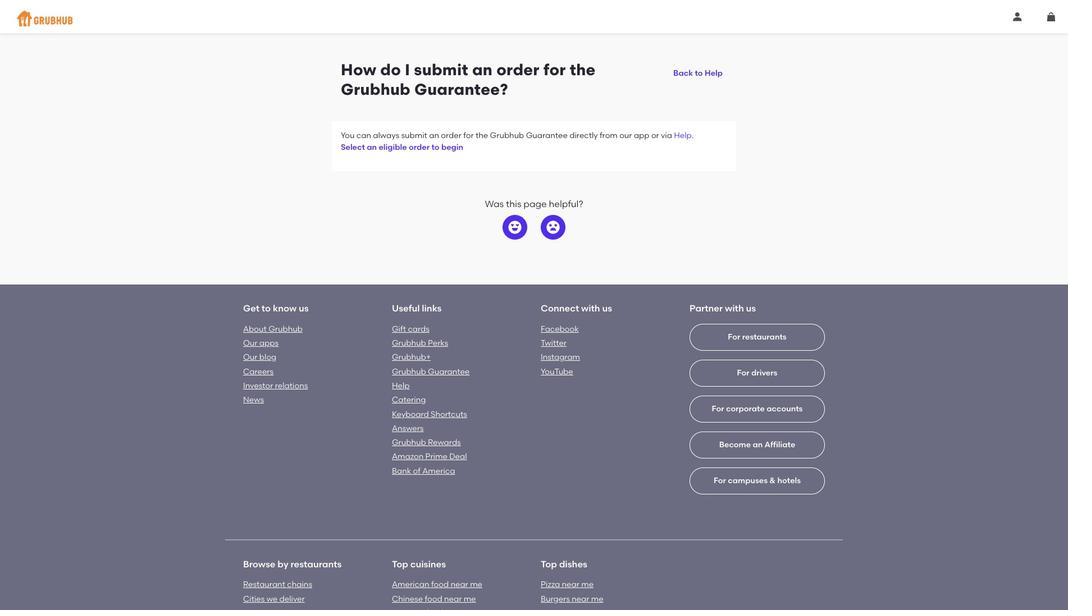 Task type: locate. For each thing, give the bounding box(es) containing it.
american
[[392, 580, 430, 590]]

how
[[341, 60, 377, 79]]

for left drivers
[[737, 369, 750, 378]]

1 top from the left
[[392, 559, 408, 570]]

0 vertical spatial submit
[[414, 60, 468, 79]]

begin
[[442, 143, 464, 152]]

become an affiliate link
[[690, 432, 825, 566]]

order inside the how do i submit an order for the grubhub guarantee?
[[497, 60, 540, 79]]

america
[[423, 467, 455, 476]]

grubhub inside the 'about grubhub our apps our                                     blog careers investor                                     relations news'
[[269, 325, 303, 334]]

to left begin
[[432, 143, 440, 152]]

submit
[[414, 60, 468, 79], [401, 131, 427, 141]]

1 horizontal spatial with
[[725, 304, 744, 314]]

for down partner with us
[[728, 333, 741, 342]]

guarantee
[[526, 131, 568, 141], [428, 367, 470, 377]]

food down american food near me link
[[425, 595, 442, 604]]

0 horizontal spatial the
[[476, 131, 488, 141]]

restaurant
[[243, 580, 285, 590]]

2 small image from the left
[[1047, 12, 1056, 21]]

1 small image from the left
[[1013, 12, 1022, 21]]

0 vertical spatial for
[[544, 60, 566, 79]]

page
[[524, 199, 547, 209]]

prime
[[426, 452, 448, 462]]

an
[[472, 60, 493, 79], [429, 131, 439, 141], [367, 143, 377, 152], [753, 441, 763, 450]]

1 vertical spatial for
[[464, 131, 474, 141]]

for left corporate
[[712, 405, 724, 414]]

help link right via at top right
[[674, 131, 692, 141]]

this
[[506, 199, 522, 209]]

0 vertical spatial order
[[497, 60, 540, 79]]

affiliate
[[765, 441, 796, 450]]

this page was not helpful image
[[547, 221, 560, 234]]

1 horizontal spatial restaurants
[[742, 333, 787, 342]]

bank of america link
[[392, 467, 455, 476]]

0 horizontal spatial us
[[299, 304, 309, 314]]

deal
[[450, 452, 467, 462]]

for inside for campuses & hotels link
[[714, 476, 726, 486]]

0 horizontal spatial guarantee
[[428, 367, 470, 377]]

0 horizontal spatial with
[[581, 304, 600, 314]]

with right connect
[[581, 304, 600, 314]]

for corporate accounts
[[712, 405, 803, 414]]

2 with from the left
[[725, 304, 744, 314]]

top up pizza
[[541, 559, 557, 570]]

amazon prime deal link
[[392, 452, 467, 462]]

to right back at the right top of the page
[[695, 68, 703, 78]]

0 horizontal spatial help
[[392, 381, 410, 391]]

0 vertical spatial our
[[243, 339, 258, 348]]

eligible
[[379, 143, 407, 152]]

submit up select an eligible order to begin link
[[401, 131, 427, 141]]

for for guarantee?
[[544, 60, 566, 79]]

to inside "link"
[[695, 68, 703, 78]]

for inside for drivers link
[[737, 369, 750, 378]]

2 top from the left
[[541, 559, 557, 570]]

an up select an eligible order to begin link
[[429, 131, 439, 141]]

top up american in the left bottom of the page
[[392, 559, 408, 570]]

for drivers link
[[690, 360, 825, 494]]

2 horizontal spatial to
[[695, 68, 703, 78]]

help right via at top right
[[674, 131, 692, 141]]

2 horizontal spatial us
[[746, 304, 756, 314]]

top for top dishes
[[541, 559, 557, 570]]

help up catering
[[392, 381, 410, 391]]

submit inside you can always submit an order for the grubhub guarantee directly from our app or via help . select an eligible order to begin
[[401, 131, 427, 141]]

facebook link
[[541, 325, 579, 334]]

2 vertical spatial help
[[392, 381, 410, 391]]

or
[[652, 131, 659, 141]]

1 vertical spatial help
[[674, 131, 692, 141]]

american food near me link
[[392, 580, 483, 590]]

perks
[[428, 339, 448, 348]]

submit up guarantee?
[[414, 60, 468, 79]]

1 vertical spatial order
[[441, 131, 462, 141]]

us for connect with us
[[602, 304, 612, 314]]

us right connect
[[602, 304, 612, 314]]

1 horizontal spatial top
[[541, 559, 557, 570]]

the for guarantee?
[[570, 60, 596, 79]]

1 horizontal spatial us
[[602, 304, 612, 314]]

help
[[705, 68, 723, 78], [674, 131, 692, 141], [392, 381, 410, 391]]

0 vertical spatial help
[[705, 68, 723, 78]]

food
[[431, 580, 449, 590], [425, 595, 442, 604]]

deliver
[[280, 595, 305, 604]]

dishes
[[559, 559, 588, 570]]

with right partner
[[725, 304, 744, 314]]

1 horizontal spatial for
[[544, 60, 566, 79]]

for restaurants
[[728, 333, 787, 342]]

0 vertical spatial the
[[570, 60, 596, 79]]

you
[[341, 131, 355, 141]]

&
[[770, 476, 776, 486]]

2 vertical spatial to
[[262, 304, 271, 314]]

the for guarantee
[[476, 131, 488, 141]]

apps
[[259, 339, 279, 348]]

1 vertical spatial restaurants
[[291, 559, 342, 570]]

2 us from the left
[[602, 304, 612, 314]]

for campuses & hotels
[[714, 476, 801, 486]]

become an affiliate
[[719, 441, 796, 450]]

about
[[243, 325, 267, 334]]

help right back at the right top of the page
[[705, 68, 723, 78]]

to
[[695, 68, 703, 78], [432, 143, 440, 152], [262, 304, 271, 314]]

1 horizontal spatial small image
[[1047, 12, 1056, 21]]

shortcuts
[[431, 410, 467, 419]]

grubhub inside the how do i submit an order for the grubhub guarantee?
[[341, 80, 411, 99]]

1 vertical spatial our
[[243, 353, 258, 363]]

restaurants
[[742, 333, 787, 342], [291, 559, 342, 570]]

an up guarantee?
[[472, 60, 493, 79]]

3 us from the left
[[746, 304, 756, 314]]

our apps link
[[243, 339, 279, 348]]

1 horizontal spatial help
[[674, 131, 692, 141]]

us right know
[[299, 304, 309, 314]]

help inside "link"
[[705, 68, 723, 78]]

0 vertical spatial guarantee
[[526, 131, 568, 141]]

catering link
[[392, 396, 426, 405]]

guarantee inside you can always submit an order for the grubhub guarantee directly from our app or via help . select an eligible order to begin
[[526, 131, 568, 141]]

answers
[[392, 424, 424, 434]]

of
[[413, 467, 421, 476]]

for left campuses
[[714, 476, 726, 486]]

submit inside the how do i submit an order for the grubhub guarantee?
[[414, 60, 468, 79]]

2 horizontal spatial help
[[705, 68, 723, 78]]

us for partner with us
[[746, 304, 756, 314]]

order
[[497, 60, 540, 79], [441, 131, 462, 141], [409, 143, 430, 152]]

1 horizontal spatial guarantee
[[526, 131, 568, 141]]

0 vertical spatial restaurants
[[742, 333, 787, 342]]

guarantee left directly
[[526, 131, 568, 141]]

small image
[[1013, 12, 1022, 21], [1047, 12, 1056, 21]]

grubhub guarantee link
[[392, 367, 470, 377]]

for inside for corporate accounts link
[[712, 405, 724, 414]]

to inside you can always submit an order for the grubhub guarantee directly from our app or via help . select an eligible order to begin
[[432, 143, 440, 152]]

help link up catering
[[392, 381, 410, 391]]

top
[[392, 559, 408, 570], [541, 559, 557, 570]]

with for connect
[[581, 304, 600, 314]]

1 with from the left
[[581, 304, 600, 314]]

for inside you can always submit an order for the grubhub guarantee directly from our app or via help . select an eligible order to begin
[[464, 131, 474, 141]]

i
[[405, 60, 410, 79]]

pizza
[[541, 580, 560, 590]]

restaurants up chains
[[291, 559, 342, 570]]

browse by restaurants
[[243, 559, 342, 570]]

to right get
[[262, 304, 271, 314]]

help inside gift cards grubhub perks grubhub+ grubhub guarantee help catering keyboard shortcuts answers grubhub rewards amazon prime deal bank of america
[[392, 381, 410, 391]]

1 horizontal spatial order
[[441, 131, 462, 141]]

our up careers on the bottom left of page
[[243, 353, 258, 363]]

2 horizontal spatial order
[[497, 60, 540, 79]]

know
[[273, 304, 297, 314]]

from
[[600, 131, 618, 141]]

hotels
[[778, 476, 801, 486]]

1 vertical spatial the
[[476, 131, 488, 141]]

me down american food near me link
[[464, 595, 476, 604]]

0 horizontal spatial top
[[392, 559, 408, 570]]

our down about
[[243, 339, 258, 348]]

1 horizontal spatial to
[[432, 143, 440, 152]]

with
[[581, 304, 600, 314], [725, 304, 744, 314]]

food up chinese food near me link
[[431, 580, 449, 590]]

1 horizontal spatial help link
[[674, 131, 692, 141]]

submit for i
[[414, 60, 468, 79]]

always
[[373, 131, 399, 141]]

0 horizontal spatial help link
[[392, 381, 410, 391]]

1 vertical spatial to
[[432, 143, 440, 152]]

guarantee down perks
[[428, 367, 470, 377]]

for
[[544, 60, 566, 79], [464, 131, 474, 141]]

gift cards grubhub perks grubhub+ grubhub guarantee help catering keyboard shortcuts answers grubhub rewards amazon prime deal bank of america
[[392, 325, 470, 476]]

back
[[674, 68, 693, 78]]

help inside you can always submit an order for the grubhub guarantee directly from our app or via help . select an eligible order to begin
[[674, 131, 692, 141]]

the inside the how do i submit an order for the grubhub guarantee?
[[570, 60, 596, 79]]

cities we deliver link
[[243, 595, 305, 604]]

0 vertical spatial to
[[695, 68, 703, 78]]

1 vertical spatial submit
[[401, 131, 427, 141]]

for corporate accounts link
[[690, 396, 825, 530]]

help link
[[674, 131, 692, 141], [392, 381, 410, 391]]

1 horizontal spatial the
[[570, 60, 596, 79]]

near down american food near me link
[[444, 595, 462, 604]]

1 us from the left
[[299, 304, 309, 314]]

relations
[[275, 381, 308, 391]]

0 horizontal spatial for
[[464, 131, 474, 141]]

0 vertical spatial help link
[[674, 131, 692, 141]]

the inside you can always submit an order for the grubhub guarantee directly from our app or via help . select an eligible order to begin
[[476, 131, 488, 141]]

the
[[570, 60, 596, 79], [476, 131, 488, 141]]

browse
[[243, 559, 276, 570]]

directly
[[570, 131, 598, 141]]

for
[[728, 333, 741, 342], [737, 369, 750, 378], [712, 405, 724, 414], [714, 476, 726, 486]]

accounts
[[767, 405, 803, 414]]

0 horizontal spatial order
[[409, 143, 430, 152]]

us up "for restaurants"
[[746, 304, 756, 314]]

for campuses & hotels link
[[690, 468, 825, 602]]

us
[[299, 304, 309, 314], [602, 304, 612, 314], [746, 304, 756, 314]]

0 horizontal spatial small image
[[1013, 12, 1022, 21]]

for inside the how do i submit an order for the grubhub guarantee?
[[544, 60, 566, 79]]

1 vertical spatial guarantee
[[428, 367, 470, 377]]

1 vertical spatial food
[[425, 595, 442, 604]]

0 horizontal spatial to
[[262, 304, 271, 314]]

an left affiliate on the bottom right of the page
[[753, 441, 763, 450]]

for for for restaurants
[[728, 333, 741, 342]]

restaurants up drivers
[[742, 333, 787, 342]]



Task type: describe. For each thing, give the bounding box(es) containing it.
twitter
[[541, 339, 567, 348]]

guarantee?
[[415, 80, 508, 99]]

chinese food near me link
[[392, 595, 476, 604]]

grubhub logo image
[[17, 7, 73, 29]]

was this page helpful?
[[485, 199, 583, 209]]

grubhub perks link
[[392, 339, 448, 348]]

amazon
[[392, 452, 424, 462]]

about grubhub our apps our                                     blog careers investor                                     relations news
[[243, 325, 308, 405]]

me up the burgers near me link
[[582, 580, 594, 590]]

corporate
[[726, 405, 765, 414]]

for restaurants link
[[690, 324, 825, 458]]

american food near me chinese food near me
[[392, 580, 483, 604]]

our
[[620, 131, 632, 141]]

you can always submit an order for the grubhub guarantee directly from our app or via help . select an eligible order to begin
[[341, 131, 694, 152]]

near down pizza near me link
[[572, 595, 590, 604]]

blog
[[259, 353, 277, 363]]

me up chinese food near me link
[[470, 580, 483, 590]]

become
[[719, 441, 751, 450]]

was
[[485, 199, 504, 209]]

near up the burgers near me link
[[562, 580, 580, 590]]

restaurant chains link
[[243, 580, 312, 590]]

pizza near me link
[[541, 580, 594, 590]]

links
[[422, 304, 442, 314]]

to for get to know us
[[262, 304, 271, 314]]

news
[[243, 396, 264, 405]]

burgers
[[541, 595, 570, 604]]

partner
[[690, 304, 723, 314]]

helpful?
[[549, 199, 583, 209]]

keyboard shortcuts link
[[392, 410, 467, 419]]

0 vertical spatial food
[[431, 580, 449, 590]]

keyboard
[[392, 410, 429, 419]]

rewards
[[428, 438, 461, 448]]

2 our from the top
[[243, 353, 258, 363]]

useful links
[[392, 304, 442, 314]]

restaurant chains cities we deliver
[[243, 580, 312, 604]]

gift
[[392, 325, 406, 334]]

instagram
[[541, 353, 580, 363]]

1 our from the top
[[243, 339, 258, 348]]

to for back to help
[[695, 68, 703, 78]]

get
[[243, 304, 260, 314]]

get to know us
[[243, 304, 309, 314]]

youtube
[[541, 367, 573, 377]]

1 vertical spatial help link
[[392, 381, 410, 391]]

order for guarantee?
[[497, 60, 540, 79]]

catering
[[392, 396, 426, 405]]

near up chinese food near me link
[[451, 580, 468, 590]]

cities
[[243, 595, 265, 604]]

guarantee inside gift cards grubhub perks grubhub+ grubhub guarantee help catering keyboard shortcuts answers grubhub rewards amazon prime deal bank of america
[[428, 367, 470, 377]]

select an eligible order to begin link
[[341, 142, 464, 162]]

facebook twitter instagram youtube
[[541, 325, 580, 377]]

top for top cuisines
[[392, 559, 408, 570]]

how do i submit an order for the grubhub guarantee?
[[341, 60, 596, 99]]

gift cards link
[[392, 325, 430, 334]]

burgers near me link
[[541, 595, 604, 604]]

submit for always
[[401, 131, 427, 141]]

answers link
[[392, 424, 424, 434]]

careers link
[[243, 367, 274, 377]]

for for for drivers
[[737, 369, 750, 378]]

back to help
[[674, 68, 723, 78]]

facebook
[[541, 325, 579, 334]]

instagram link
[[541, 353, 580, 363]]

an inside the how do i submit an order for the grubhub guarantee?
[[472, 60, 493, 79]]

cuisines
[[410, 559, 446, 570]]

back to help link
[[669, 60, 727, 80]]

grubhub inside you can always submit an order for the grubhub guarantee directly from our app or via help . select an eligible order to begin
[[490, 131, 524, 141]]

by
[[278, 559, 289, 570]]

me down pizza near me link
[[591, 595, 604, 604]]

useful
[[392, 304, 420, 314]]

via
[[661, 131, 672, 141]]

grubhub+ link
[[392, 353, 431, 363]]

2 vertical spatial order
[[409, 143, 430, 152]]

investor                                     relations link
[[243, 381, 308, 391]]

this page was helpful image
[[508, 221, 522, 234]]

select
[[341, 143, 365, 152]]

for for for campuses & hotels
[[714, 476, 726, 486]]

.
[[692, 131, 694, 141]]

grubhub+
[[392, 353, 431, 363]]

campuses
[[728, 476, 768, 486]]

pizza near me burgers near me
[[541, 580, 604, 604]]

can
[[357, 131, 371, 141]]

order for guarantee
[[441, 131, 462, 141]]

for for for corporate accounts
[[712, 405, 724, 414]]

chinese
[[392, 595, 423, 604]]

connect
[[541, 304, 579, 314]]

cards
[[408, 325, 430, 334]]

twitter link
[[541, 339, 567, 348]]

with for partner
[[725, 304, 744, 314]]

an down 'can'
[[367, 143, 377, 152]]

for drivers
[[737, 369, 778, 378]]

do
[[380, 60, 401, 79]]

bank
[[392, 467, 411, 476]]

app
[[634, 131, 650, 141]]

for for guarantee
[[464, 131, 474, 141]]

careers
[[243, 367, 274, 377]]

chains
[[287, 580, 312, 590]]

we
[[267, 595, 278, 604]]

top cuisines
[[392, 559, 446, 570]]

news link
[[243, 396, 264, 405]]

0 horizontal spatial restaurants
[[291, 559, 342, 570]]



Task type: vqa. For each thing, say whether or not it's contained in the screenshot.


